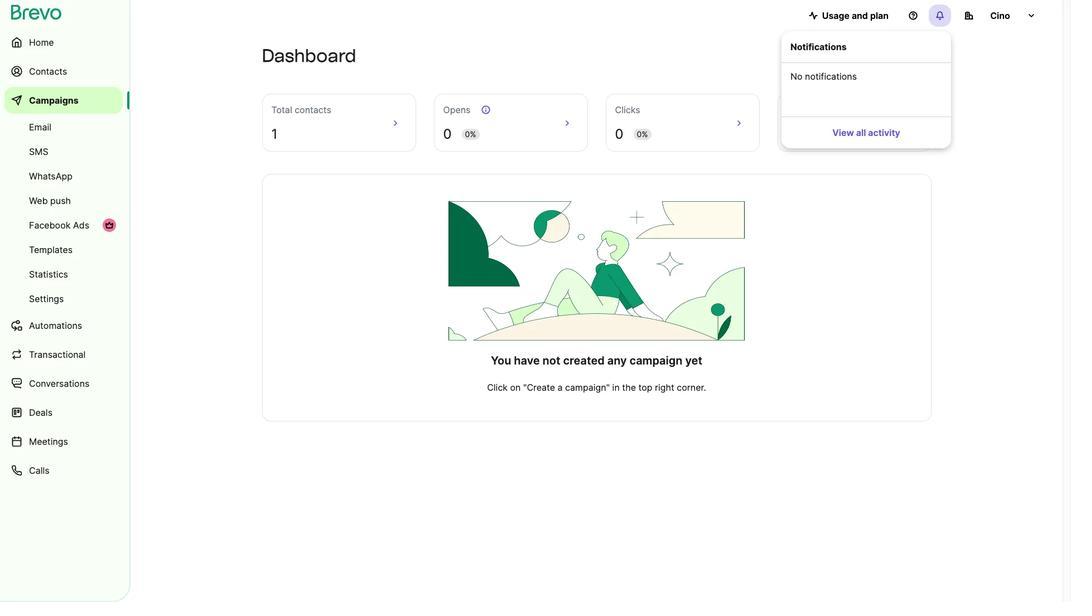 Task type: describe. For each thing, give the bounding box(es) containing it.
calls
[[29, 466, 49, 477]]

campaign"
[[566, 382, 610, 394]]

usage and plan button
[[800, 4, 898, 27]]

have
[[514, 355, 540, 368]]

opens
[[444, 104, 471, 116]]

home link
[[4, 29, 123, 56]]

top
[[639, 382, 653, 394]]

total
[[272, 104, 292, 116]]

ads
[[73, 220, 89, 231]]

left___rvooi image
[[105, 221, 114, 230]]

notifications
[[806, 71, 858, 82]]

0 horizontal spatial a
[[558, 382, 563, 394]]

contacts
[[29, 66, 67, 77]]

2 0% from the left
[[637, 130, 649, 139]]

corner.
[[677, 382, 707, 394]]

web push
[[29, 195, 71, 207]]

web
[[29, 195, 48, 207]]

dashboard
[[262, 45, 356, 66]]

1
[[272, 126, 278, 142]]

contacts
[[295, 104, 332, 116]]

campaigns link
[[4, 87, 123, 114]]

a inside button
[[873, 50, 879, 61]]

view
[[833, 127, 855, 138]]

conversations
[[29, 379, 90, 390]]

you have not created any campaign yet
[[491, 355, 703, 368]]

usage and plan
[[823, 10, 889, 21]]

click
[[488, 382, 508, 394]]

notifications
[[791, 41, 847, 52]]

click on "create a campaign" in the top right corner.
[[488, 382, 707, 394]]

facebook ads
[[29, 220, 89, 231]]

web push link
[[4, 190, 123, 212]]

campaigns
[[29, 95, 79, 106]]

home
[[29, 37, 54, 48]]

1 0 from the left
[[444, 126, 452, 142]]

whatsapp link
[[4, 165, 123, 188]]

meetings link
[[4, 429, 123, 456]]

email
[[29, 122, 51, 133]]

transactional
[[29, 350, 86, 361]]

transactional link
[[4, 342, 123, 368]]

contacts link
[[4, 58, 123, 85]]

templates link
[[4, 239, 123, 261]]

right
[[656, 382, 675, 394]]

on
[[511, 382, 521, 394]]



Task type: locate. For each thing, give the bounding box(es) containing it.
yet
[[686, 355, 703, 368]]

not
[[543, 355, 561, 368]]

0% down opens
[[465, 130, 477, 139]]

view all activity link
[[787, 122, 947, 144]]

no notifications
[[791, 71, 858, 82]]

in
[[613, 382, 620, 394]]

no
[[791, 71, 803, 82]]

the
[[623, 382, 637, 394]]

whatsapp
[[29, 171, 73, 182]]

sms
[[29, 146, 48, 157]]

statistics link
[[4, 264, 123, 286]]

1 horizontal spatial 0%
[[637, 130, 649, 139]]

activity
[[869, 127, 901, 138]]

cino button
[[956, 4, 1046, 27]]

templates
[[29, 245, 73, 256]]

"create
[[524, 382, 556, 394]]

2 0 from the left
[[616, 126, 624, 142]]

a right create
[[873, 50, 879, 61]]

campaign
[[881, 50, 923, 61], [630, 355, 683, 368]]

0 horizontal spatial 0%
[[465, 130, 477, 139]]

0 down opens
[[444, 126, 452, 142]]

0 vertical spatial a
[[873, 50, 879, 61]]

1 0% from the left
[[465, 130, 477, 139]]

a right '"create'
[[558, 382, 563, 394]]

1 vertical spatial a
[[558, 382, 563, 394]]

any
[[608, 355, 627, 368]]

0%
[[465, 130, 477, 139], [637, 130, 649, 139]]

automations link
[[4, 313, 123, 339]]

deals
[[29, 408, 52, 419]]

you
[[491, 355, 512, 368]]

and
[[852, 10, 869, 21]]

create a campaign
[[842, 50, 923, 61]]

0 horizontal spatial campaign
[[630, 355, 683, 368]]

settings
[[29, 294, 64, 305]]

0% down clicks
[[637, 130, 649, 139]]

meetings
[[29, 437, 68, 448]]

calls link
[[4, 458, 123, 485]]

cino
[[991, 10, 1011, 21]]

0
[[444, 126, 452, 142], [616, 126, 624, 142]]

automations
[[29, 320, 82, 332]]

1 horizontal spatial 0
[[616, 126, 624, 142]]

campaign up right
[[630, 355, 683, 368]]

view all activity
[[833, 127, 901, 138]]

settings link
[[4, 288, 123, 310]]

1 horizontal spatial campaign
[[881, 50, 923, 61]]

usage
[[823, 10, 850, 21]]

campaign inside button
[[881, 50, 923, 61]]

create
[[842, 50, 871, 61]]

0 down clicks
[[616, 126, 624, 142]]

sms link
[[4, 141, 123, 163]]

facebook ads link
[[4, 214, 123, 237]]

total contacts
[[272, 104, 332, 116]]

a
[[873, 50, 879, 61], [558, 382, 563, 394]]

facebook
[[29, 220, 71, 231]]

plan
[[871, 10, 889, 21]]

1 horizontal spatial a
[[873, 50, 879, 61]]

statistics
[[29, 269, 68, 280]]

all
[[857, 127, 867, 138]]

conversations link
[[4, 371, 123, 398]]

deals link
[[4, 400, 123, 427]]

0 horizontal spatial 0
[[444, 126, 452, 142]]

push
[[50, 195, 71, 207]]

created
[[564, 355, 605, 368]]

1 vertical spatial campaign
[[630, 355, 683, 368]]

clicks
[[616, 104, 641, 116]]

create a campaign button
[[833, 45, 932, 67]]

campaign right create
[[881, 50, 923, 61]]

email link
[[4, 116, 123, 138]]

0 vertical spatial campaign
[[881, 50, 923, 61]]



Task type: vqa. For each thing, say whether or not it's contained in the screenshot.
contacts on the left top of page
yes



